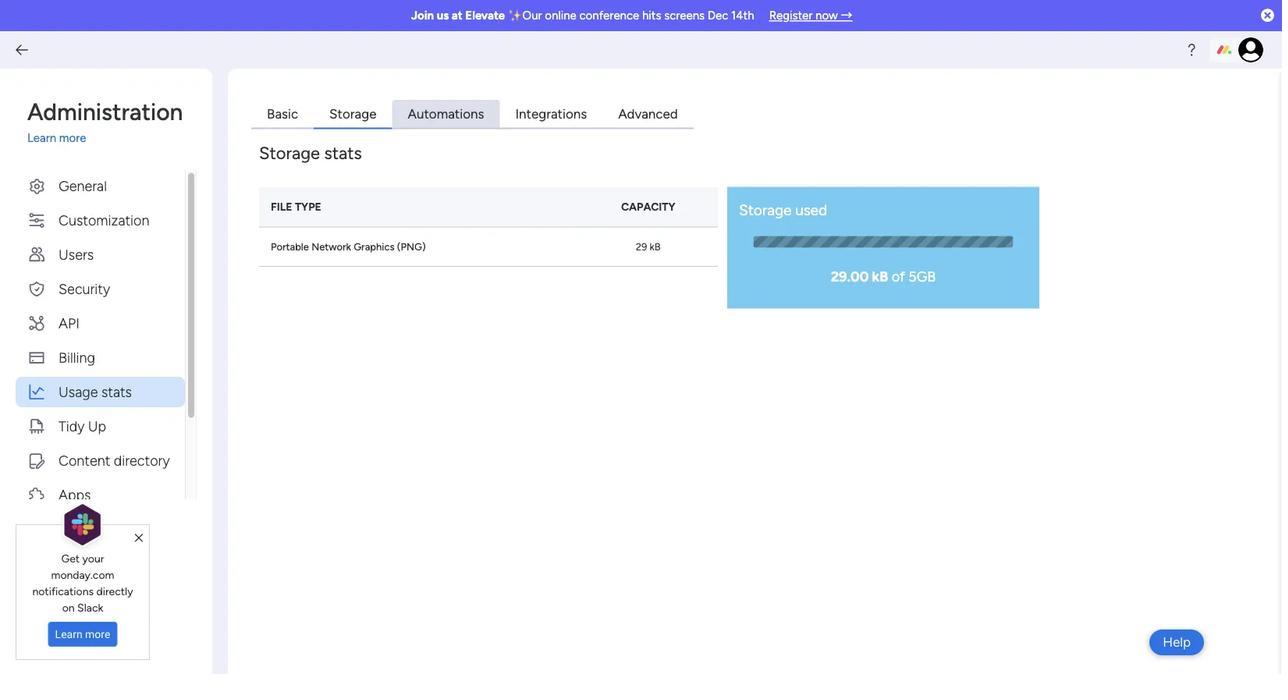 Task type: describe. For each thing, give the bounding box(es) containing it.
type
[[295, 200, 321, 213]]

customization button
[[16, 205, 185, 235]]

learn more link
[[27, 130, 197, 147]]

integrations
[[516, 106, 587, 122]]

storage used
[[739, 201, 827, 219]]

advanced
[[618, 106, 678, 122]]

up
[[88, 418, 106, 434]]

storage for storage used
[[739, 201, 792, 219]]

general button
[[16, 171, 185, 201]]

of
[[892, 269, 905, 285]]

file type
[[271, 200, 321, 213]]

content
[[59, 452, 110, 469]]

security button
[[16, 274, 185, 304]]

(png)
[[397, 240, 426, 253]]

join
[[411, 9, 434, 23]]

dapulse x slim image
[[135, 531, 143, 546]]

usage
[[59, 383, 98, 400]]

content directory button
[[16, 445, 185, 476]]

learn inside learn more button
[[55, 628, 82, 641]]

more inside administration learn more
[[59, 131, 86, 145]]

administration learn more
[[27, 98, 183, 145]]

register now → link
[[769, 9, 853, 23]]

kb for 29
[[650, 240, 661, 253]]

help
[[1163, 635, 1191, 651]]

general
[[59, 177, 107, 194]]

screens
[[664, 9, 705, 23]]

portable network graphics (png)
[[271, 240, 426, 253]]

customization
[[59, 212, 149, 228]]

at
[[452, 9, 463, 23]]

kendall parks image
[[1239, 37, 1264, 62]]

online
[[545, 9, 577, 23]]

conference
[[580, 9, 639, 23]]

more inside button
[[85, 628, 110, 641]]

✨
[[508, 9, 520, 23]]

basic link
[[251, 100, 314, 129]]

get your monday.com notifications directly on slack
[[32, 552, 133, 614]]

register now →
[[769, 9, 853, 23]]

automations link
[[392, 100, 500, 129]]

graphics
[[354, 240, 395, 253]]

capacity
[[621, 200, 676, 213]]

file
[[271, 200, 292, 213]]

elevate
[[465, 9, 505, 23]]

advanced link
[[603, 100, 694, 129]]

hits
[[642, 9, 661, 23]]

directly
[[96, 585, 133, 598]]

storage stats
[[259, 143, 362, 164]]

29
[[636, 240, 647, 253]]



Task type: locate. For each thing, give the bounding box(es) containing it.
directory
[[114, 452, 170, 469]]

administration
[[27, 98, 183, 126]]

slack
[[77, 601, 103, 614]]

help button
[[1150, 630, 1204, 656]]

apps button
[[16, 480, 185, 510]]

29.00
[[831, 269, 869, 285]]

kb
[[650, 240, 661, 253], [872, 269, 889, 285]]

billing button
[[16, 342, 185, 373]]

storage for storage stats
[[259, 143, 320, 164]]

1 vertical spatial stats
[[101, 383, 132, 400]]

stats down storage link
[[324, 143, 362, 164]]

on
[[62, 601, 75, 614]]

→
[[841, 9, 853, 23]]

users button
[[16, 239, 185, 270]]

your
[[82, 552, 104, 565]]

0 vertical spatial more
[[59, 131, 86, 145]]

0 horizontal spatial kb
[[650, 240, 661, 253]]

tidy up
[[59, 418, 106, 434]]

more
[[59, 131, 86, 145], [85, 628, 110, 641]]

kb left the of
[[872, 269, 889, 285]]

storage
[[329, 106, 377, 122], [259, 143, 320, 164], [739, 201, 792, 219]]

portable
[[271, 240, 309, 253]]

learn down on
[[55, 628, 82, 641]]

integrations link
[[500, 100, 603, 129]]

used
[[796, 201, 827, 219]]

stats
[[324, 143, 362, 164], [101, 383, 132, 400]]

learn more button
[[48, 622, 117, 647]]

billing
[[59, 349, 95, 366]]

security
[[59, 280, 110, 297]]

2 horizontal spatial storage
[[739, 201, 792, 219]]

usage stats button
[[16, 377, 185, 407]]

1 horizontal spatial storage
[[329, 106, 377, 122]]

our
[[523, 9, 542, 23]]

1 vertical spatial storage
[[259, 143, 320, 164]]

notifications
[[32, 585, 94, 598]]

1 vertical spatial more
[[85, 628, 110, 641]]

stats for storage stats
[[324, 143, 362, 164]]

stats down 'billing' button
[[101, 383, 132, 400]]

api button
[[16, 308, 185, 338]]

dec
[[708, 9, 729, 23]]

tidy up button
[[16, 411, 185, 441]]

0 vertical spatial storage
[[329, 106, 377, 122]]

content directory
[[59, 452, 170, 469]]

0 vertical spatial learn
[[27, 131, 56, 145]]

0 vertical spatial kb
[[650, 240, 661, 253]]

0 vertical spatial stats
[[324, 143, 362, 164]]

join us at elevate ✨ our online conference hits screens dec 14th
[[411, 9, 755, 23]]

29.00 kb of 5gb
[[831, 269, 936, 285]]

0 horizontal spatial stats
[[101, 383, 132, 400]]

register
[[769, 9, 813, 23]]

more down administration
[[59, 131, 86, 145]]

help image
[[1184, 42, 1200, 58]]

automations
[[408, 106, 484, 122]]

monday.com
[[51, 568, 114, 581]]

learn inside administration learn more
[[27, 131, 56, 145]]

kb right 29
[[650, 240, 661, 253]]

storage left used
[[739, 201, 792, 219]]

storage down basic link
[[259, 143, 320, 164]]

network
[[312, 240, 351, 253]]

apps
[[59, 486, 91, 503]]

more down slack
[[85, 628, 110, 641]]

29 kb
[[636, 240, 661, 253]]

1 vertical spatial learn
[[55, 628, 82, 641]]

2 vertical spatial storage
[[739, 201, 792, 219]]

learn more
[[55, 628, 110, 641]]

basic
[[267, 106, 298, 122]]

usage stats
[[59, 383, 132, 400]]

14th
[[731, 9, 755, 23]]

5gb
[[909, 269, 936, 285]]

tidy
[[59, 418, 85, 434]]

1 horizontal spatial stats
[[324, 143, 362, 164]]

kb for 29.00
[[872, 269, 889, 285]]

storage for storage
[[329, 106, 377, 122]]

now
[[816, 9, 838, 23]]

api
[[59, 315, 80, 331]]

back to workspace image
[[14, 42, 30, 58]]

us
[[437, 9, 449, 23]]

users
[[59, 246, 94, 263]]

storage up storage stats
[[329, 106, 377, 122]]

1 horizontal spatial kb
[[872, 269, 889, 285]]

stats inside button
[[101, 383, 132, 400]]

storage link
[[314, 100, 392, 129]]

get
[[61, 552, 80, 565]]

stats for usage stats
[[101, 383, 132, 400]]

0 horizontal spatial storage
[[259, 143, 320, 164]]

learn down administration
[[27, 131, 56, 145]]

1 vertical spatial kb
[[872, 269, 889, 285]]

learn
[[27, 131, 56, 145], [55, 628, 82, 641]]



Task type: vqa. For each thing, say whether or not it's contained in the screenshot.
the 4.9 (14)
no



